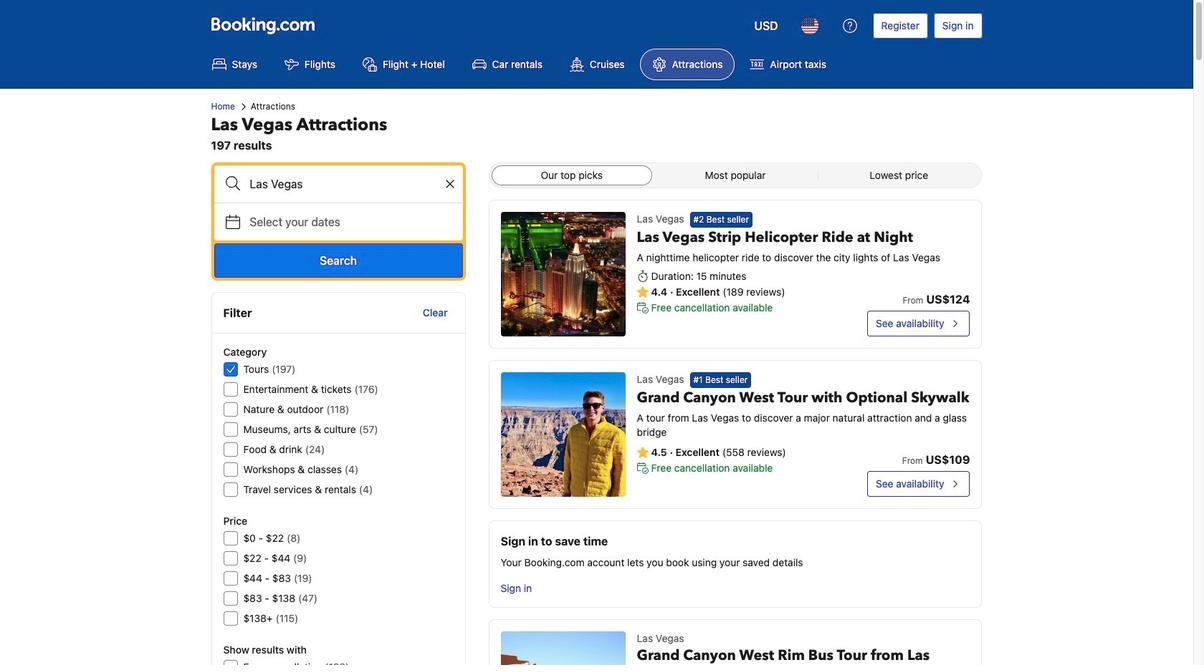 Task type: vqa. For each thing, say whether or not it's contained in the screenshot.
Where Are You Going? search box
yes



Task type: locate. For each thing, give the bounding box(es) containing it.
Where are you going? search field
[[214, 166, 463, 203]]

booking.com image
[[211, 17, 314, 34]]



